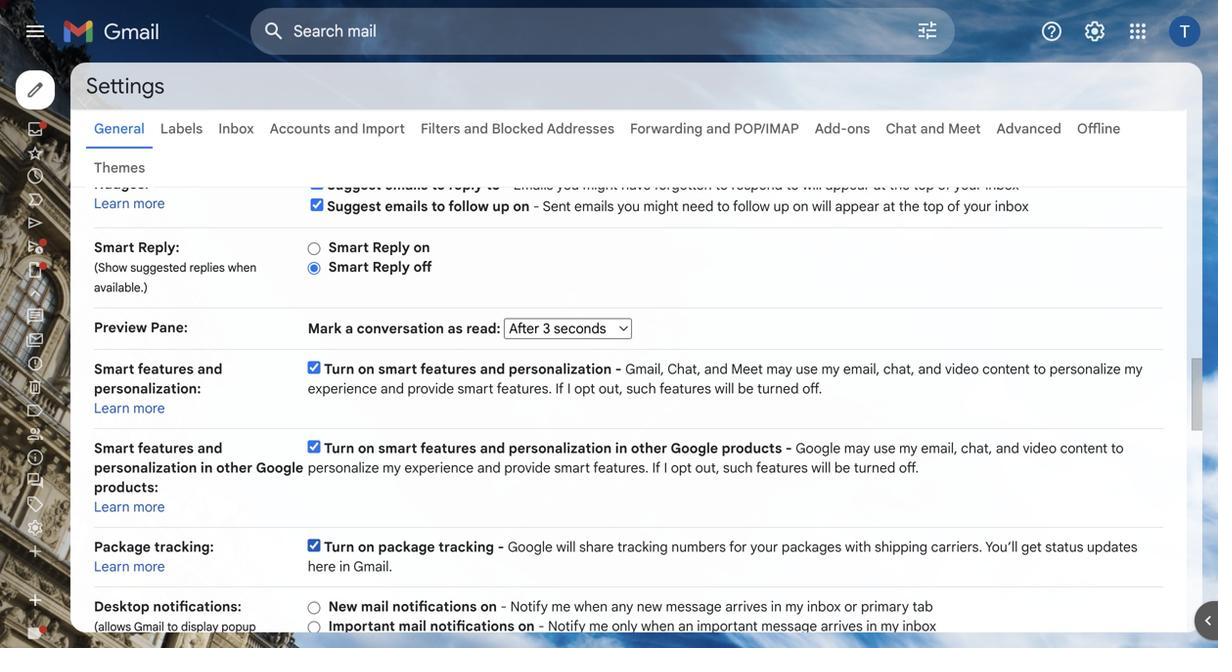 Task type: vqa. For each thing, say whether or not it's contained in the screenshot.
cell associated with Oct 4
no



Task type: locate. For each thing, give the bounding box(es) containing it.
add-ons link
[[815, 120, 870, 137]]

such down 'gmail,'
[[626, 381, 656, 398]]

me left only
[[589, 618, 608, 636]]

learn more link for smart features and personalization:
[[94, 400, 165, 417]]

None checkbox
[[311, 177, 324, 190], [311, 199, 324, 211], [308, 540, 321, 552], [311, 177, 324, 190], [311, 199, 324, 211], [308, 540, 321, 552]]

chat and meet link
[[886, 120, 981, 137]]

themes link
[[94, 160, 145, 177]]

arrives down or
[[821, 618, 863, 636]]

0 horizontal spatial video
[[945, 361, 979, 378]]

0 vertical spatial at
[[874, 177, 886, 194]]

1 vertical spatial notify
[[548, 618, 586, 636]]

1 horizontal spatial content
[[1060, 440, 1108, 457]]

1 vertical spatial reply
[[372, 259, 410, 276]]

on inside desktop notifications: (allows gmail to display popup notifications on your desktop when ne
[[163, 640, 176, 649]]

emails for reply
[[385, 177, 428, 194]]

1 vertical spatial features.
[[593, 460, 649, 477]]

notify left "any"
[[510, 599, 548, 616]]

1 vertical spatial if
[[652, 460, 661, 477]]

1 vertical spatial at
[[883, 198, 896, 215]]

smart features and personalization: learn more
[[94, 361, 223, 417]]

other inside smart features and personalization in other google products: learn more
[[216, 460, 253, 477]]

carriers.
[[931, 539, 983, 556]]

offline link
[[1077, 120, 1121, 137]]

will up packages
[[812, 460, 831, 477]]

0 vertical spatial arrives
[[725, 599, 767, 616]]

3 learn more link from the top
[[94, 499, 165, 516]]

smart for smart features and personalization in other google products: learn more
[[94, 440, 134, 457]]

1 vertical spatial you
[[618, 198, 640, 215]]

learn more link down personalization: at the bottom left of page
[[94, 400, 165, 417]]

tracking inside google will share tracking numbers for your packages with shipping carriers. you'll get status updates here in gmail.
[[617, 539, 668, 556]]

2 more from the top
[[133, 400, 165, 417]]

chat and meet
[[886, 120, 981, 137]]

1 horizontal spatial mail
[[399, 618, 427, 636]]

1 horizontal spatial message
[[761, 618, 817, 636]]

features down chat, at the bottom of page
[[660, 381, 711, 398]]

appear down ons
[[835, 198, 880, 215]]

smart inside the smart reply: (show suggested replies when available.)
[[94, 239, 134, 256]]

reply
[[372, 239, 410, 256], [372, 259, 410, 276]]

learn more link down nudges:
[[94, 195, 165, 212]]

1 more from the top
[[133, 195, 165, 212]]

2 learn more link from the top
[[94, 400, 165, 417]]

1 vertical spatial mail
[[399, 618, 427, 636]]

Smart Reply off radio
[[308, 261, 321, 276]]

personalization inside smart features and personalization in other google products: learn more
[[94, 460, 197, 477]]

1 horizontal spatial tracking
[[617, 539, 668, 556]]

google may use my email, chat, and video content to personalize my experience and provide smart features. if i opt out, such features will be turned off.
[[308, 440, 1124, 477]]

your down display
[[179, 640, 203, 649]]

turn for turn on package tracking -
[[324, 539, 354, 556]]

provide inside gmail, chat, and meet may use my email, chat, and video content to personalize my experience and provide smart features. if i opt out, such features will be turned off.
[[408, 381, 454, 398]]

off
[[414, 259, 432, 276]]

google inside google may use my email, chat, and video content to personalize my experience and provide smart features. if i opt out, such features will be turned off.
[[796, 440, 841, 457]]

when inside desktop notifications: (allows gmail to display popup notifications on your desktop when ne
[[252, 640, 281, 649]]

0 horizontal spatial other
[[216, 460, 253, 477]]

3 turn from the top
[[324, 539, 354, 556]]

1 horizontal spatial be
[[835, 460, 851, 477]]

message up an on the right bottom
[[666, 599, 722, 616]]

up left sent
[[492, 198, 510, 215]]

features up products:
[[138, 440, 194, 457]]

appear down add-ons link
[[826, 177, 870, 194]]

2 up from the left
[[774, 198, 790, 215]]

1 horizontal spatial arrives
[[821, 618, 863, 636]]

personalize
[[1050, 361, 1121, 378], [308, 460, 379, 477]]

None search field
[[251, 8, 955, 55]]

learn more link down products:
[[94, 499, 165, 516]]

important
[[697, 618, 758, 636]]

meet right chat, at the bottom of page
[[731, 361, 763, 378]]

1 vertical spatial experience
[[405, 460, 474, 477]]

reply down smart reply on
[[372, 259, 410, 276]]

0 horizontal spatial mail
[[361, 599, 389, 616]]

0 horizontal spatial turned
[[757, 381, 799, 398]]

suggest up smart reply on
[[327, 198, 381, 215]]

3 learn from the top
[[94, 499, 130, 516]]

2 turn from the top
[[324, 440, 354, 457]]

1 vertical spatial may
[[844, 440, 870, 457]]

off. inside google may use my email, chat, and video content to personalize my experience and provide smart features. if i opt out, such features will be turned off.
[[899, 460, 919, 477]]

off. inside gmail, chat, and meet may use my email, chat, and video content to personalize my experience and provide smart features. if i opt out, such features will be turned off.
[[802, 381, 822, 398]]

0 vertical spatial out,
[[599, 381, 623, 398]]

here
[[308, 559, 336, 576]]

out, up turn on smart features and personalization in other google products -
[[599, 381, 623, 398]]

mail for important
[[399, 618, 427, 636]]

0 horizontal spatial may
[[767, 361, 792, 378]]

filters
[[421, 120, 460, 137]]

settings
[[86, 72, 165, 100]]

may inside google may use my email, chat, and video content to personalize my experience and provide smart features. if i opt out, such features will be turned off.
[[844, 440, 870, 457]]

learn down the package
[[94, 559, 130, 576]]

more down personalization: at the bottom left of page
[[133, 400, 165, 417]]

video inside gmail, chat, and meet may use my email, chat, and video content to personalize my experience and provide smart features. if i opt out, such features will be turned off.
[[945, 361, 979, 378]]

1 up from the left
[[492, 198, 510, 215]]

smart right the smart reply on option
[[328, 239, 369, 256]]

0 vertical spatial reply
[[372, 239, 410, 256]]

0 vertical spatial be
[[738, 381, 754, 398]]

off.
[[802, 381, 822, 398], [899, 460, 919, 477]]

suggest for suggest emails to reply to - emails you might have forgotten to respond to will appear at the top of your inbox
[[327, 177, 381, 194]]

will
[[803, 177, 822, 194], [812, 198, 832, 215], [715, 381, 734, 398], [812, 460, 831, 477], [556, 539, 576, 556]]

features down as
[[420, 361, 476, 378]]

0 vertical spatial content
[[983, 361, 1030, 378]]

forwarding and pop/imap link
[[630, 120, 799, 137]]

0 horizontal spatial up
[[492, 198, 510, 215]]

in down primary
[[866, 618, 877, 636]]

inbox left or
[[807, 599, 841, 616]]

1 vertical spatial meet
[[731, 361, 763, 378]]

1 horizontal spatial provide
[[504, 460, 551, 477]]

and
[[334, 120, 358, 137], [464, 120, 488, 137], [706, 120, 731, 137], [920, 120, 945, 137], [197, 361, 223, 378], [480, 361, 505, 378], [704, 361, 728, 378], [918, 361, 942, 378], [381, 381, 404, 398], [197, 440, 223, 457], [480, 440, 505, 457], [996, 440, 1020, 457], [477, 460, 501, 477]]

your down chat and meet
[[964, 198, 992, 215]]

me left "any"
[[552, 599, 571, 616]]

email,
[[843, 361, 880, 378], [921, 440, 958, 457]]

1 learn more link from the top
[[94, 195, 165, 212]]

such
[[626, 381, 656, 398], [723, 460, 753, 477]]

(allows
[[94, 620, 131, 635]]

provide down turn on smart features and personalization in other google products -
[[504, 460, 551, 477]]

message
[[666, 599, 722, 616], [761, 618, 817, 636]]

as
[[448, 320, 463, 338]]

0 horizontal spatial email,
[[843, 361, 880, 378]]

turned up with
[[854, 460, 896, 477]]

1 vertical spatial turn
[[324, 440, 354, 457]]

emails right sent
[[574, 198, 614, 215]]

inbox
[[986, 177, 1019, 194], [995, 198, 1029, 215], [807, 599, 841, 616], [903, 618, 937, 636]]

1 vertical spatial of
[[947, 198, 960, 215]]

more down products:
[[133, 499, 165, 516]]

0 vertical spatial video
[[945, 361, 979, 378]]

turned up products
[[757, 381, 799, 398]]

tracking
[[439, 539, 494, 556], [617, 539, 668, 556]]

more
[[133, 195, 165, 212], [133, 400, 165, 417], [133, 499, 165, 516], [133, 559, 165, 576]]

and inside smart features and personalization in other google products: learn more
[[197, 440, 223, 457]]

2 reply from the top
[[372, 259, 410, 276]]

arrives
[[725, 599, 767, 616], [821, 618, 863, 636]]

opt
[[574, 381, 595, 398], [671, 460, 692, 477]]

0 vertical spatial use
[[796, 361, 818, 378]]

1 horizontal spatial use
[[874, 440, 896, 457]]

1 vertical spatial personalization
[[509, 440, 612, 457]]

1 learn from the top
[[94, 195, 130, 212]]

None checkbox
[[308, 362, 321, 374], [308, 441, 321, 454], [308, 362, 321, 374], [308, 441, 321, 454]]

emails left reply
[[385, 177, 428, 194]]

learn more link for smart features and personalization in other google products:
[[94, 499, 165, 516]]

turn on smart features and personalization -
[[324, 361, 625, 378]]

smart reply: (show suggested replies when available.)
[[94, 239, 257, 296]]

0 horizontal spatial me
[[552, 599, 571, 616]]

0 horizontal spatial meet
[[731, 361, 763, 378]]

0 vertical spatial provide
[[408, 381, 454, 398]]

will up products
[[715, 381, 734, 398]]

chat, inside google may use my email, chat, and video content to personalize my experience and provide smart features. if i opt out, such features will be turned off.
[[961, 440, 992, 457]]

notifications for new mail notifications on
[[392, 599, 477, 616]]

and inside smart features and personalization: learn more
[[197, 361, 223, 378]]

smart inside google may use my email, chat, and video content to personalize my experience and provide smart features. if i opt out, such features will be turned off.
[[554, 460, 590, 477]]

1 vertical spatial me
[[589, 618, 608, 636]]

opt up turn on smart features and personalization in other google products -
[[574, 381, 595, 398]]

smart up personalization: at the bottom left of page
[[94, 361, 134, 378]]

tracking for share
[[617, 539, 668, 556]]

important mail notifications on - notify me only when an important message arrives in my inbox
[[328, 618, 937, 636]]

0 horizontal spatial out,
[[599, 381, 623, 398]]

1 horizontal spatial opt
[[671, 460, 692, 477]]

0 horizontal spatial i
[[567, 381, 571, 398]]

1 horizontal spatial may
[[844, 440, 870, 457]]

1 vertical spatial appear
[[835, 198, 880, 215]]

themes
[[94, 160, 145, 177]]

up down respond
[[774, 198, 790, 215]]

me
[[552, 599, 571, 616], [589, 618, 608, 636]]

1 vertical spatial be
[[835, 460, 851, 477]]

inbox
[[218, 120, 254, 137]]

4 learn more link from the top
[[94, 559, 165, 576]]

features. down turn on smart features and personalization -
[[497, 381, 552, 398]]

in right here
[[339, 559, 350, 576]]

1 horizontal spatial features.
[[593, 460, 649, 477]]

1 vertical spatial use
[[874, 440, 896, 457]]

1 horizontal spatial follow
[[733, 198, 770, 215]]

will left share
[[556, 539, 576, 556]]

learn more link
[[94, 195, 165, 212], [94, 400, 165, 417], [94, 499, 165, 516], [94, 559, 165, 576]]

notify left only
[[548, 618, 586, 636]]

use inside google may use my email, chat, and video content to personalize my experience and provide smart features. if i opt out, such features will be turned off.
[[874, 440, 896, 457]]

such inside gmail, chat, and meet may use my email, chat, and video content to personalize my experience and provide smart features. if i opt out, such features will be turned off.
[[626, 381, 656, 398]]

google inside google will share tracking numbers for your packages with shipping carriers. you'll get status updates here in gmail.
[[508, 539, 553, 556]]

more down nudges:
[[133, 195, 165, 212]]

2 learn from the top
[[94, 400, 130, 417]]

products
[[722, 440, 782, 457]]

content
[[983, 361, 1030, 378], [1060, 440, 1108, 457]]

0 horizontal spatial chat,
[[883, 361, 915, 378]]

1 follow from the left
[[449, 198, 489, 215]]

2 vertical spatial notifications
[[94, 640, 160, 649]]

Search mail text field
[[294, 22, 861, 41]]

might down suggest emails to reply to - emails you might have forgotten to respond to will appear at the top of your inbox
[[644, 198, 679, 215]]

or
[[845, 599, 858, 616]]

0 horizontal spatial content
[[983, 361, 1030, 378]]

4 learn from the top
[[94, 559, 130, 576]]

0 vertical spatial if
[[556, 381, 564, 398]]

smart inside smart features and personalization: learn more
[[94, 361, 134, 378]]

2 vertical spatial personalization
[[94, 460, 197, 477]]

will inside google will share tracking numbers for your packages with shipping carriers. you'll get status updates here in gmail.
[[556, 539, 576, 556]]

2 suggest from the top
[[327, 198, 381, 215]]

gmail,
[[625, 361, 664, 378]]

smart for smart reply off
[[328, 259, 369, 276]]

might left have
[[583, 177, 618, 194]]

desktop notifications: (allows gmail to display popup notifications on your desktop when ne
[[94, 599, 306, 649]]

message right important
[[761, 618, 817, 636]]

1 suggest from the top
[[327, 177, 381, 194]]

new
[[637, 599, 662, 616]]

0 horizontal spatial follow
[[449, 198, 489, 215]]

follow down reply
[[449, 198, 489, 215]]

1 vertical spatial such
[[723, 460, 753, 477]]

experience down a
[[308, 381, 377, 398]]

video inside google may use my email, chat, and video content to personalize my experience and provide smart features. if i opt out, such features will be turned off.
[[1023, 440, 1057, 457]]

0 vertical spatial appear
[[826, 177, 870, 194]]

reply for on
[[372, 239, 410, 256]]

provide inside google may use my email, chat, and video content to personalize my experience and provide smart features. if i opt out, such features will be turned off.
[[504, 460, 551, 477]]

smart for smart reply on
[[328, 239, 369, 256]]

features up personalization: at the bottom left of page
[[138, 361, 194, 378]]

1 horizontal spatial i
[[664, 460, 668, 477]]

personalization
[[509, 361, 612, 378], [509, 440, 612, 457], [94, 460, 197, 477]]

1 vertical spatial suggest
[[327, 198, 381, 215]]

follow
[[449, 198, 489, 215], [733, 198, 770, 215]]

3 more from the top
[[133, 499, 165, 516]]

0 horizontal spatial personalize
[[308, 460, 379, 477]]

content inside gmail, chat, and meet may use my email, chat, and video content to personalize my experience and provide smart features. if i opt out, such features will be turned off.
[[983, 361, 1030, 378]]

google inside smart features and personalization in other google products: learn more
[[256, 460, 304, 477]]

google
[[671, 440, 718, 457], [796, 440, 841, 457], [256, 460, 304, 477], [508, 539, 553, 556]]

features inside gmail, chat, and meet may use my email, chat, and video content to personalize my experience and provide smart features. if i opt out, such features will be turned off.
[[660, 381, 711, 398]]

mail up important
[[361, 599, 389, 616]]

if inside google may use my email, chat, and video content to personalize my experience and provide smart features. if i opt out, such features will be turned off.
[[652, 460, 661, 477]]

1 horizontal spatial turned
[[854, 460, 896, 477]]

be up with
[[835, 460, 851, 477]]

you down have
[[618, 198, 640, 215]]

0 vertical spatial turn
[[324, 361, 354, 378]]

smart up products:
[[94, 440, 134, 457]]

use
[[796, 361, 818, 378], [874, 440, 896, 457]]

your down chat and meet link
[[954, 177, 982, 194]]

4 more from the top
[[133, 559, 165, 576]]

smart up the (show
[[94, 239, 134, 256]]

such down products
[[723, 460, 753, 477]]

in
[[615, 440, 628, 457], [201, 460, 213, 477], [339, 559, 350, 576], [771, 599, 782, 616], [866, 618, 877, 636]]

experience
[[308, 381, 377, 398], [405, 460, 474, 477]]

1 vertical spatial the
[[899, 198, 920, 215]]

notify for notify me only when an important message arrives in my inbox
[[548, 618, 586, 636]]

your right for
[[751, 539, 778, 556]]

updates
[[1087, 539, 1138, 556]]

features. down turn on smart features and personalization in other google products -
[[593, 460, 649, 477]]

0 vertical spatial opt
[[574, 381, 595, 398]]

1 vertical spatial personalize
[[308, 460, 379, 477]]

when right replies
[[228, 261, 257, 275]]

1 vertical spatial off.
[[899, 460, 919, 477]]

1 vertical spatial provide
[[504, 460, 551, 477]]

navigation
[[0, 63, 235, 649]]

experience up turn on package tracking -
[[405, 460, 474, 477]]

learn inside smart features and personalization: learn more
[[94, 400, 130, 417]]

your inside google will share tracking numbers for your packages with shipping carriers. you'll get status updates here in gmail.
[[751, 539, 778, 556]]

forwarding
[[630, 120, 703, 137]]

more down the package
[[133, 559, 165, 576]]

when down popup at the left bottom
[[252, 640, 281, 649]]

features inside smart features and personalization in other google products: learn more
[[138, 440, 194, 457]]

0 vertical spatial meet
[[948, 120, 981, 137]]

reply up smart reply off at the top of the page
[[372, 239, 410, 256]]

package
[[378, 539, 435, 556]]

1 horizontal spatial off.
[[899, 460, 919, 477]]

0 vertical spatial personalize
[[1050, 361, 1121, 378]]

mail right important
[[399, 618, 427, 636]]

package tracking: learn more
[[94, 539, 214, 576]]

0 horizontal spatial features.
[[497, 381, 552, 398]]

1 horizontal spatial out,
[[695, 460, 720, 477]]

1 horizontal spatial such
[[723, 460, 753, 477]]

opt up numbers
[[671, 460, 692, 477]]

learn
[[94, 195, 130, 212], [94, 400, 130, 417], [94, 499, 130, 516], [94, 559, 130, 576]]

opt inside gmail, chat, and meet may use my email, chat, and video content to personalize my experience and provide smart features. if i opt out, such features will be turned off.
[[574, 381, 595, 398]]

new mail notifications on - notify me when any new message arrives in my inbox or primary tab
[[328, 599, 933, 616]]

smart for smart reply: (show suggested replies when available.)
[[94, 239, 134, 256]]

when inside the smart reply: (show suggested replies when available.)
[[228, 261, 257, 275]]

1 vertical spatial email,
[[921, 440, 958, 457]]

in up tracking:
[[201, 460, 213, 477]]

0 horizontal spatial if
[[556, 381, 564, 398]]

0 vertical spatial message
[[666, 599, 722, 616]]

0 horizontal spatial such
[[626, 381, 656, 398]]

learn down products:
[[94, 499, 130, 516]]

1 turn from the top
[[324, 361, 354, 378]]

labels link
[[160, 120, 203, 137]]

turned inside google may use my email, chat, and video content to personalize my experience and provide smart features. if i opt out, such features will be turned off.
[[854, 460, 896, 477]]

out, inside google may use my email, chat, and video content to personalize my experience and provide smart features. if i opt out, such features will be turned off.
[[695, 460, 720, 477]]

tracking for package
[[439, 539, 494, 556]]

to
[[431, 177, 445, 194], [486, 177, 500, 194], [715, 177, 728, 194], [786, 177, 799, 194], [431, 198, 445, 215], [717, 198, 730, 215], [1034, 361, 1046, 378], [1111, 440, 1124, 457], [167, 620, 178, 635]]

be
[[738, 381, 754, 398], [835, 460, 851, 477]]

more inside smart features and personalization: learn more
[[133, 400, 165, 417]]

0 horizontal spatial provide
[[408, 381, 454, 398]]

0 vertical spatial turned
[[757, 381, 799, 398]]

1 horizontal spatial up
[[774, 198, 790, 215]]

me for when
[[552, 599, 571, 616]]

mail
[[361, 599, 389, 616], [399, 618, 427, 636]]

0 vertical spatial such
[[626, 381, 656, 398]]

1 horizontal spatial email,
[[921, 440, 958, 457]]

other
[[631, 440, 667, 457], [216, 460, 253, 477]]

0 vertical spatial might
[[583, 177, 618, 194]]

your inside desktop notifications: (allows gmail to display popup notifications on your desktop when ne
[[179, 640, 203, 649]]

experience inside google may use my email, chat, and video content to personalize my experience and provide smart features. if i opt out, such features will be turned off.
[[405, 460, 474, 477]]

learn inside nudges: learn more
[[94, 195, 130, 212]]

out, up numbers
[[695, 460, 720, 477]]

tracking right share
[[617, 539, 668, 556]]

learn down personalization: at the bottom left of page
[[94, 400, 130, 417]]

you up sent
[[557, 177, 579, 194]]

features inside google may use my email, chat, and video content to personalize my experience and provide smart features. if i opt out, such features will be turned off.
[[756, 460, 808, 477]]

features. inside gmail, chat, and meet may use my email, chat, and video content to personalize my experience and provide smart features. if i opt out, such features will be turned off.
[[497, 381, 552, 398]]

1 vertical spatial other
[[216, 460, 253, 477]]

meet
[[948, 120, 981, 137], [731, 361, 763, 378]]

0 vertical spatial personalization
[[509, 361, 612, 378]]

provide
[[408, 381, 454, 398], [504, 460, 551, 477]]

0 horizontal spatial tracking
[[439, 539, 494, 556]]

notifications
[[392, 599, 477, 616], [430, 618, 515, 636], [94, 640, 160, 649]]

provide down turn on smart features and personalization -
[[408, 381, 454, 398]]

notifications for important mail notifications on
[[430, 618, 515, 636]]

inbox link
[[218, 120, 254, 137]]

smart right smart reply off radio
[[328, 259, 369, 276]]

2 vertical spatial turn
[[324, 539, 354, 556]]

2 tracking from the left
[[617, 539, 668, 556]]

blocked
[[492, 120, 544, 137]]

out, inside gmail, chat, and meet may use my email, chat, and video content to personalize my experience and provide smart features. if i opt out, such features will be turned off.
[[599, 381, 623, 398]]

follow down respond
[[733, 198, 770, 215]]

if inside gmail, chat, and meet may use my email, chat, and video content to personalize my experience and provide smart features. if i opt out, such features will be turned off.
[[556, 381, 564, 398]]

0 horizontal spatial off.
[[802, 381, 822, 398]]

learn down nudges:
[[94, 195, 130, 212]]

1 reply from the top
[[372, 239, 410, 256]]

emails up smart reply on
[[385, 198, 428, 215]]

0 horizontal spatial message
[[666, 599, 722, 616]]

smart inside smart features and personalization in other google products: learn more
[[94, 440, 134, 457]]

smart features and personalization in other google products: learn more
[[94, 440, 304, 516]]

arrives up important
[[725, 599, 767, 616]]

features down products
[[756, 460, 808, 477]]

1 vertical spatial notifications
[[430, 618, 515, 636]]

in inside google will share tracking numbers for your packages with shipping carriers. you'll get status updates here in gmail.
[[339, 559, 350, 576]]

general
[[94, 120, 145, 137]]

opt inside google may use my email, chat, and video content to personalize my experience and provide smart features. if i opt out, such features will be turned off.
[[671, 460, 692, 477]]

email, inside google may use my email, chat, and video content to personalize my experience and provide smart features. if i opt out, such features will be turned off.
[[921, 440, 958, 457]]

video
[[945, 361, 979, 378], [1023, 440, 1057, 457]]

i
[[567, 381, 571, 398], [664, 460, 668, 477]]

tracking right package at the bottom
[[439, 539, 494, 556]]

0 vertical spatial chat,
[[883, 361, 915, 378]]

1 tracking from the left
[[439, 539, 494, 556]]

be up products
[[738, 381, 754, 398]]

turn
[[324, 361, 354, 378], [324, 440, 354, 457], [324, 539, 354, 556]]

0 horizontal spatial use
[[796, 361, 818, 378]]

0 vertical spatial me
[[552, 599, 571, 616]]

suggest down accounts and import
[[327, 177, 381, 194]]

learn more link down the package
[[94, 559, 165, 576]]

preview pane:
[[94, 319, 188, 337]]

at
[[874, 177, 886, 194], [883, 198, 896, 215]]

smart
[[378, 361, 417, 378], [458, 381, 494, 398], [378, 440, 417, 457], [554, 460, 590, 477]]

suggest
[[327, 177, 381, 194], [327, 198, 381, 215]]

meet right chat
[[948, 120, 981, 137]]



Task type: describe. For each thing, give the bounding box(es) containing it.
turn for turn on smart features and personalization in other google products -
[[324, 440, 354, 457]]

such inside google may use my email, chat, and video content to personalize my experience and provide smart features. if i opt out, such features will be turned off.
[[723, 460, 753, 477]]

package
[[94, 539, 151, 556]]

smart reply off
[[328, 259, 432, 276]]

advanced search options image
[[908, 11, 947, 50]]

content inside google may use my email, chat, and video content to personalize my experience and provide smart features. if i opt out, such features will be turned off.
[[1060, 440, 1108, 457]]

conversation
[[357, 320, 444, 338]]

(show
[[94, 261, 127, 275]]

will inside google may use my email, chat, and video content to personalize my experience and provide smart features. if i opt out, such features will be turned off.
[[812, 460, 831, 477]]

smart reply on
[[328, 239, 430, 256]]

1 horizontal spatial might
[[644, 198, 679, 215]]

personalization:
[[94, 381, 201, 398]]

0 horizontal spatial might
[[583, 177, 618, 194]]

emails for follow
[[385, 198, 428, 215]]

reply
[[449, 177, 483, 194]]

inbox down advanced link
[[995, 198, 1029, 215]]

shipping
[[875, 539, 928, 556]]

share
[[579, 539, 614, 556]]

learn more link for package tracking:
[[94, 559, 165, 576]]

import
[[362, 120, 405, 137]]

when left "any"
[[574, 599, 608, 616]]

mark
[[308, 320, 342, 338]]

main menu image
[[23, 20, 47, 43]]

ons
[[847, 120, 870, 137]]

more inside nudges: learn more
[[133, 195, 165, 212]]

suggest for suggest emails to follow up on - sent emails you might need to follow up on will appear at the top of your inbox
[[327, 198, 381, 215]]

add-ons
[[815, 120, 870, 137]]

0 horizontal spatial you
[[557, 177, 579, 194]]

respond
[[732, 177, 783, 194]]

1 vertical spatial arrives
[[821, 618, 863, 636]]

desktop
[[206, 640, 249, 649]]

smart for smart features and personalization: learn more
[[94, 361, 134, 378]]

accounts and import
[[270, 120, 405, 137]]

may inside gmail, chat, and meet may use my email, chat, and video content to personalize my experience and provide smart features. if i opt out, such features will be turned off.
[[767, 361, 792, 378]]

learn more link for nudges:
[[94, 195, 165, 212]]

i inside google may use my email, chat, and video content to personalize my experience and provide smart features. if i opt out, such features will be turned off.
[[664, 460, 668, 477]]

turn on smart features and personalization in other google products -
[[324, 440, 796, 457]]

settings image
[[1083, 20, 1107, 43]]

will down add-
[[812, 198, 832, 215]]

emails
[[514, 177, 553, 194]]

pop/imap
[[734, 120, 799, 137]]

you'll
[[985, 539, 1018, 556]]

mail for new
[[361, 599, 389, 616]]

learn inside smart features and personalization in other google products: learn more
[[94, 499, 130, 516]]

gmail image
[[63, 12, 169, 51]]

chat
[[886, 120, 917, 137]]

nudges: learn more
[[94, 176, 165, 212]]

suggest emails to follow up on - sent emails you might need to follow up on will appear at the top of your inbox
[[327, 198, 1029, 215]]

reply:
[[138, 239, 180, 256]]

available.)
[[94, 281, 148, 296]]

be inside google may use my email, chat, and video content to personalize my experience and provide smart features. if i opt out, such features will be turned off.
[[835, 460, 851, 477]]

meet inside gmail, chat, and meet may use my email, chat, and video content to personalize my experience and provide smart features. if i opt out, such features will be turned off.
[[731, 361, 763, 378]]

preview
[[94, 319, 147, 337]]

in inside smart features and personalization in other google products: learn more
[[201, 460, 213, 477]]

features inside smart features and personalization: learn more
[[138, 361, 194, 378]]

use inside gmail, chat, and meet may use my email, chat, and video content to personalize my experience and provide smart features. if i opt out, such features will be turned off.
[[796, 361, 818, 378]]

personalization for -
[[509, 361, 612, 378]]

New mail notifications on radio
[[308, 601, 321, 616]]

primary
[[861, 599, 909, 616]]

turned inside gmail, chat, and meet may use my email, chat, and video content to personalize my experience and provide smart features. if i opt out, such features will be turned off.
[[757, 381, 799, 398]]

only
[[612, 618, 638, 636]]

advanced link
[[997, 120, 1062, 137]]

Smart Reply on radio
[[308, 242, 321, 256]]

will inside gmail, chat, and meet may use my email, chat, and video content to personalize my experience and provide smart features. if i opt out, such features will be turned off.
[[715, 381, 734, 398]]

important
[[328, 618, 395, 636]]

accounts and import link
[[270, 120, 405, 137]]

filters and blocked addresses
[[421, 120, 615, 137]]

will right respond
[[803, 177, 822, 194]]

advanced
[[997, 120, 1062, 137]]

0 vertical spatial the
[[889, 177, 910, 194]]

pane:
[[151, 319, 188, 337]]

2 follow from the left
[[733, 198, 770, 215]]

0 vertical spatial top
[[914, 177, 934, 194]]

in down packages
[[771, 599, 782, 616]]

experience inside gmail, chat, and meet may use my email, chat, and video content to personalize my experience and provide smart features. if i opt out, such features will be turned off.
[[308, 381, 377, 398]]

filters and blocked addresses link
[[421, 120, 615, 137]]

more inside smart features and personalization in other google products: learn more
[[133, 499, 165, 516]]

notify for notify me when any new message arrives in my inbox or primary tab
[[510, 599, 548, 616]]

inbox down advanced
[[986, 177, 1019, 194]]

me for only
[[589, 618, 608, 636]]

numbers
[[672, 539, 726, 556]]

features down turn on smart features and personalization -
[[420, 440, 476, 457]]

search mail image
[[256, 14, 292, 49]]

nudges:
[[94, 176, 149, 193]]

mark a conversation as read:
[[308, 320, 504, 338]]

replies
[[189, 261, 225, 275]]

Important mail notifications on radio
[[308, 621, 321, 635]]

status
[[1046, 539, 1084, 556]]

an
[[678, 618, 694, 636]]

0 vertical spatial of
[[938, 177, 951, 194]]

gmail
[[134, 620, 164, 635]]

reply for off
[[372, 259, 410, 276]]

forgotten
[[654, 177, 712, 194]]

any
[[611, 599, 633, 616]]

to inside gmail, chat, and meet may use my email, chat, and video content to personalize my experience and provide smart features. if i opt out, such features will be turned off.
[[1034, 361, 1046, 378]]

personalize inside google may use my email, chat, and video content to personalize my experience and provide smart features. if i opt out, such features will be turned off.
[[308, 460, 379, 477]]

inbox down tab
[[903, 618, 937, 636]]

popup
[[221, 620, 256, 635]]

accounts
[[270, 120, 330, 137]]

products:
[[94, 479, 158, 497]]

addresses
[[547, 120, 615, 137]]

desktop
[[94, 599, 150, 616]]

learn inside 'package tracking: learn more'
[[94, 559, 130, 576]]

suggest emails to reply to - emails you might have forgotten to respond to will appear at the top of your inbox
[[327, 177, 1019, 194]]

support image
[[1040, 20, 1064, 43]]

general link
[[94, 120, 145, 137]]

i inside gmail, chat, and meet may use my email, chat, and video content to personalize my experience and provide smart features. if i opt out, such features will be turned off.
[[567, 381, 571, 398]]

tab
[[913, 599, 933, 616]]

chat,
[[668, 361, 701, 378]]

smart inside gmail, chat, and meet may use my email, chat, and video content to personalize my experience and provide smart features. if i opt out, such features will be turned off.
[[458, 381, 494, 398]]

gmail.
[[354, 559, 392, 576]]

notifications:
[[153, 599, 242, 616]]

chat, inside gmail, chat, and meet may use my email, chat, and video content to personalize my experience and provide smart features. if i opt out, such features will be turned off.
[[883, 361, 915, 378]]

more inside 'package tracking: learn more'
[[133, 559, 165, 576]]

be inside gmail, chat, and meet may use my email, chat, and video content to personalize my experience and provide smart features. if i opt out, such features will be turned off.
[[738, 381, 754, 398]]

features. inside google may use my email, chat, and video content to personalize my experience and provide smart features. if i opt out, such features will be turned off.
[[593, 460, 649, 477]]

1 vertical spatial top
[[923, 198, 944, 215]]

a
[[345, 320, 353, 338]]

turn on package tracking -
[[324, 539, 508, 556]]

get
[[1022, 539, 1042, 556]]

0 horizontal spatial arrives
[[725, 599, 767, 616]]

personalization for in
[[509, 440, 612, 457]]

email, inside gmail, chat, and meet may use my email, chat, and video content to personalize my experience and provide smart features. if i opt out, such features will be turned off.
[[843, 361, 880, 378]]

to inside desktop notifications: (allows gmail to display popup notifications on your desktop when ne
[[167, 620, 178, 635]]

labels
[[160, 120, 203, 137]]

notifications inside desktop notifications: (allows gmail to display popup notifications on your desktop when ne
[[94, 640, 160, 649]]

0 vertical spatial other
[[631, 440, 667, 457]]

suggested
[[130, 261, 186, 275]]

read:
[[466, 320, 501, 338]]

google will share tracking numbers for your packages with shipping carriers. you'll get status updates here in gmail.
[[308, 539, 1138, 576]]

when down new
[[641, 618, 675, 636]]

for
[[729, 539, 747, 556]]

in down 'gmail,'
[[615, 440, 628, 457]]

new
[[328, 599, 358, 616]]

1 vertical spatial message
[[761, 618, 817, 636]]

gmail, chat, and meet may use my email, chat, and video content to personalize my experience and provide smart features. if i opt out, such features will be turned off.
[[308, 361, 1143, 398]]

with
[[845, 539, 871, 556]]

need
[[682, 198, 714, 215]]

personalize inside gmail, chat, and meet may use my email, chat, and video content to personalize my experience and provide smart features. if i opt out, such features will be turned off.
[[1050, 361, 1121, 378]]

turn for turn on smart features and personalization -
[[324, 361, 354, 378]]

to inside google may use my email, chat, and video content to personalize my experience and provide smart features. if i opt out, such features will be turned off.
[[1111, 440, 1124, 457]]

1 horizontal spatial you
[[618, 198, 640, 215]]



